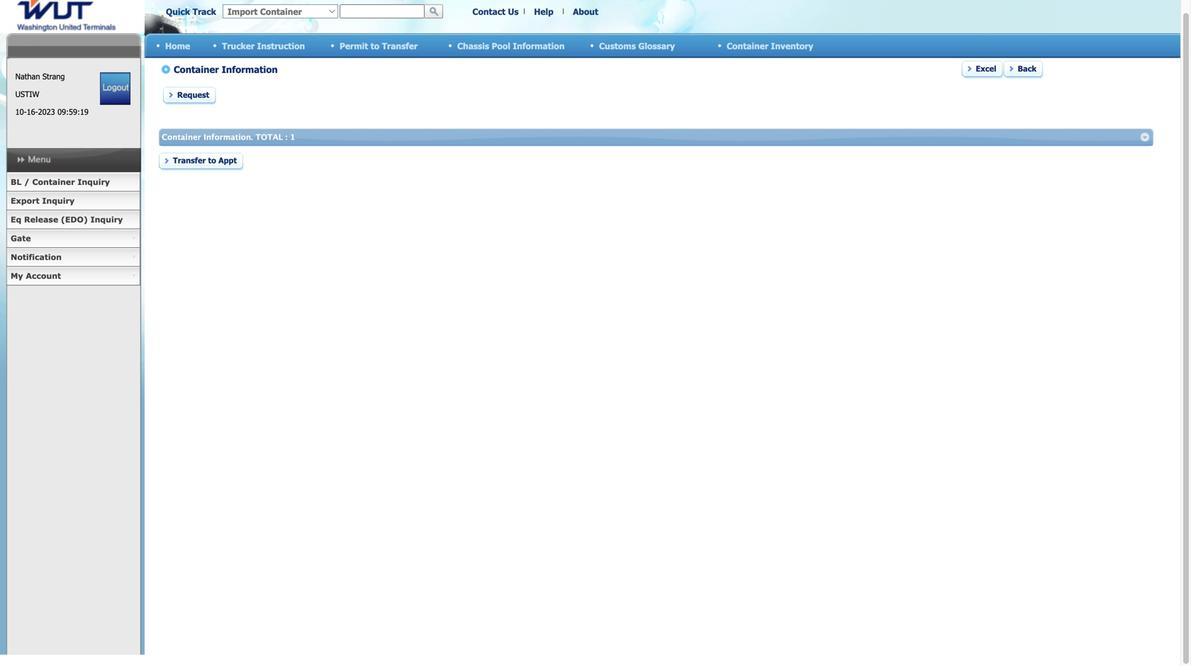 Task type: locate. For each thing, give the bounding box(es) containing it.
instruction
[[257, 41, 305, 51]]

container inside bl / container inquiry link
[[32, 177, 75, 187]]

inquiry up export inquiry link
[[78, 177, 110, 187]]

permit
[[340, 41, 368, 51]]

track
[[193, 6, 216, 16]]

strang
[[43, 72, 65, 81]]

10-16-2023 09:59:19
[[15, 107, 89, 117]]

my
[[11, 271, 23, 281]]

0 vertical spatial container
[[727, 41, 769, 51]]

glossary
[[639, 41, 675, 51]]

container up export inquiry
[[32, 177, 75, 187]]

0 horizontal spatial container
[[32, 177, 75, 187]]

account
[[26, 271, 61, 281]]

eq
[[11, 215, 21, 225]]

inquiry down bl / container inquiry
[[42, 196, 75, 206]]

my account
[[11, 271, 61, 281]]

1 vertical spatial container
[[32, 177, 75, 187]]

chassis
[[458, 41, 490, 51]]

None text field
[[340, 4, 425, 18]]

to
[[371, 41, 380, 51]]

inventory
[[771, 41, 814, 51]]

09:59:19
[[58, 107, 89, 117]]

transfer
[[382, 41, 418, 51]]

notification
[[11, 253, 62, 262]]

chassis pool information
[[458, 41, 565, 51]]

export inquiry
[[11, 196, 75, 206]]

container inventory
[[727, 41, 814, 51]]

1 vertical spatial inquiry
[[42, 196, 75, 206]]

trucker
[[222, 41, 255, 51]]

bl / container inquiry
[[11, 177, 110, 187]]

eq release (edo) inquiry
[[11, 215, 123, 225]]

inquiry inside bl / container inquiry link
[[78, 177, 110, 187]]

contact
[[473, 6, 506, 16]]

inquiry inside eq release (edo) inquiry link
[[91, 215, 123, 225]]

0 vertical spatial inquiry
[[78, 177, 110, 187]]

contact us link
[[473, 6, 519, 16]]

container left inventory
[[727, 41, 769, 51]]

10-
[[15, 107, 27, 117]]

inquiry
[[78, 177, 110, 187], [42, 196, 75, 206], [91, 215, 123, 225]]

help
[[534, 6, 554, 16]]

container
[[727, 41, 769, 51], [32, 177, 75, 187]]

nathan strang
[[15, 72, 65, 81]]

inquiry for container
[[78, 177, 110, 187]]

2 vertical spatial inquiry
[[91, 215, 123, 225]]

eq release (edo) inquiry link
[[6, 211, 140, 230]]

gate link
[[6, 230, 140, 248]]

quick
[[166, 6, 190, 16]]

login image
[[100, 72, 131, 105]]

inquiry right (edo)
[[91, 215, 123, 225]]



Task type: vqa. For each thing, say whether or not it's contained in the screenshot.
'notification'
yes



Task type: describe. For each thing, give the bounding box(es) containing it.
trucker instruction
[[222, 41, 305, 51]]

help link
[[534, 6, 554, 16]]

pool
[[492, 41, 511, 51]]

nathan
[[15, 72, 40, 81]]

/
[[24, 177, 30, 187]]

gate
[[11, 234, 31, 243]]

contact us
[[473, 6, 519, 16]]

notification link
[[6, 248, 140, 267]]

home
[[165, 41, 190, 51]]

export
[[11, 196, 39, 206]]

bl / container inquiry link
[[6, 173, 140, 192]]

2023
[[38, 107, 55, 117]]

bl
[[11, 177, 22, 187]]

inquiry inside export inquiry link
[[42, 196, 75, 206]]

1 horizontal spatial container
[[727, 41, 769, 51]]

quick track
[[166, 6, 216, 16]]

inquiry for (edo)
[[91, 215, 123, 225]]

about
[[573, 6, 599, 16]]

export inquiry link
[[6, 192, 140, 211]]

ustiw
[[15, 89, 39, 99]]

16-
[[27, 107, 38, 117]]

customs
[[599, 41, 636, 51]]

release
[[24, 215, 58, 225]]

us
[[508, 6, 519, 16]]

information
[[513, 41, 565, 51]]

(edo)
[[61, 215, 88, 225]]

my account link
[[6, 267, 140, 286]]

customs glossary
[[599, 41, 675, 51]]

permit to transfer
[[340, 41, 418, 51]]

about link
[[573, 6, 599, 16]]



